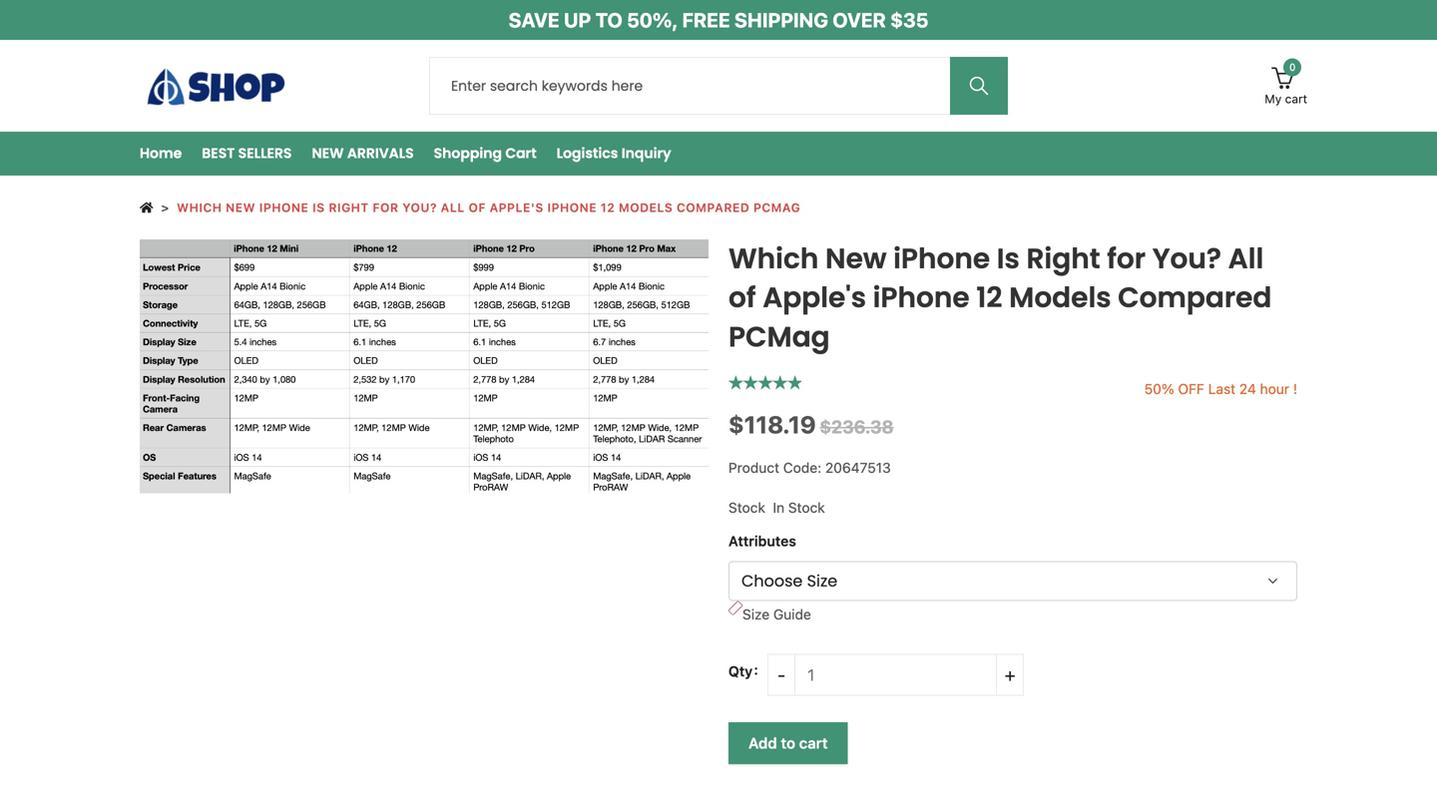 Task type: locate. For each thing, give the bounding box(es) containing it.
1 horizontal spatial all
[[1229, 239, 1264, 279]]

is inside which new iphone is right for you? all of apple's iphone 12 models  compared pcmag
[[997, 239, 1020, 279]]

stock
[[729, 499, 766, 516], [789, 499, 825, 516]]

0 horizontal spatial of
[[469, 201, 486, 215]]

$
[[729, 411, 745, 439], [820, 416, 832, 438]]

0 vertical spatial apple's
[[490, 201, 544, 215]]

all
[[441, 201, 465, 215], [1229, 239, 1264, 279]]

stock right the in
[[789, 499, 825, 516]]

models
[[619, 201, 673, 215], [1010, 278, 1112, 318]]

which new iphone is right for you? all of apple's iphone 12 models  compared pcmag image
[[140, 240, 709, 494]]

inquiry
[[622, 144, 672, 163]]

1 horizontal spatial compared
[[1118, 278, 1272, 318]]

for inside which new iphone is right for you? all of apple's iphone 12 models  compared pcmag
[[1107, 239, 1146, 279]]

you?
[[403, 201, 437, 215], [1153, 239, 1222, 279]]

1 horizontal spatial $
[[820, 416, 832, 438]]

1 vertical spatial which
[[729, 239, 819, 279]]

0 horizontal spatial $
[[729, 411, 745, 439]]

cart
[[506, 144, 537, 163]]

0 horizontal spatial models
[[619, 201, 673, 215]]

0 vertical spatial new
[[226, 201, 256, 215]]

my
[[1265, 92, 1282, 106]]

0 horizontal spatial 12
[[601, 201, 615, 215]]

0 horizontal spatial compared
[[677, 201, 750, 215]]

1 horizontal spatial 12
[[977, 278, 1003, 318]]

which
[[177, 201, 222, 215], [729, 239, 819, 279]]

code:
[[784, 460, 822, 476]]

1 vertical spatial is
[[997, 239, 1020, 279]]

new
[[312, 144, 344, 163]]

1 vertical spatial new
[[826, 239, 887, 279]]

$ up product
[[729, 411, 745, 439]]

1 vertical spatial of
[[729, 278, 756, 318]]

1 vertical spatial all
[[1229, 239, 1264, 279]]

cart
[[1286, 92, 1308, 106]]

1 vertical spatial 12
[[977, 278, 1003, 318]]

24
[[1240, 381, 1257, 397]]

0 vertical spatial 12
[[601, 201, 615, 215]]

right
[[329, 201, 369, 215], [1027, 239, 1101, 279]]

0 horizontal spatial all
[[441, 201, 465, 215]]

0 horizontal spatial stock
[[729, 499, 766, 516]]

1 horizontal spatial apple's
[[763, 278, 867, 318]]

0 horizontal spatial is
[[313, 201, 325, 215]]

118.19
[[745, 411, 816, 439]]

in
[[773, 499, 785, 516]]

stock left the in
[[729, 499, 766, 516]]

1 vertical spatial compared
[[1118, 278, 1272, 318]]

compared
[[677, 201, 750, 215], [1118, 278, 1272, 318]]

1 vertical spatial right
[[1027, 239, 1101, 279]]

free
[[683, 8, 730, 31]]

which new iphone is right for you? all of apple's iphone 12 models  compared pcmag
[[177, 201, 801, 215], [729, 239, 1272, 357]]

1 vertical spatial you?
[[1153, 239, 1222, 279]]

0 vertical spatial for
[[373, 201, 399, 215]]

$ up product code: 20647513
[[820, 416, 832, 438]]

new inside which new iphone is right for you? all of apple's iphone 12 models  compared pcmag
[[826, 239, 887, 279]]

compared inside which new iphone is right for you? all of apple's iphone 12 models  compared pcmag
[[1118, 278, 1272, 318]]

1 horizontal spatial stock
[[789, 499, 825, 516]]

save up to 50%, free shipping over $35
[[509, 8, 929, 31]]

1 horizontal spatial of
[[729, 278, 756, 318]]

iphone
[[259, 201, 309, 215], [548, 201, 597, 215], [894, 239, 991, 279], [873, 278, 970, 318]]

home
[[140, 144, 182, 163]]

0 vertical spatial which
[[177, 201, 222, 215]]

save
[[509, 8, 560, 31]]

apple's
[[490, 201, 544, 215], [763, 278, 867, 318]]

1 vertical spatial models
[[1010, 278, 1112, 318]]

my cart
[[1265, 92, 1308, 106]]

stock in stock
[[729, 499, 825, 516]]

guide
[[774, 606, 812, 623]]

1 horizontal spatial new
[[826, 239, 887, 279]]

0 horizontal spatial you?
[[403, 201, 437, 215]]

which inside which new iphone is right for you? all of apple's iphone 12 models  compared pcmag
[[729, 239, 819, 279]]

Enter search keywords here search field
[[430, 64, 951, 108]]

is
[[313, 201, 325, 215], [997, 239, 1020, 279]]

1 horizontal spatial is
[[997, 239, 1020, 279]]

for
[[373, 201, 399, 215], [1107, 239, 1146, 279]]

0 vertical spatial is
[[313, 201, 325, 215]]

shopping cart link
[[424, 132, 547, 176]]

1 horizontal spatial which
[[729, 239, 819, 279]]

of
[[469, 201, 486, 215], [729, 278, 756, 318]]

logistics inquiry
[[557, 144, 672, 163]]

new
[[226, 201, 256, 215], [826, 239, 887, 279]]

0 vertical spatial right
[[329, 201, 369, 215]]

1 horizontal spatial for
[[1107, 239, 1146, 279]]

None text field
[[795, 654, 998, 696]]

0 vertical spatial models
[[619, 201, 673, 215]]

0 vertical spatial of
[[469, 201, 486, 215]]

12
[[601, 201, 615, 215], [977, 278, 1003, 318]]

None button
[[768, 654, 795, 696], [998, 654, 1024, 696], [729, 723, 848, 765], [768, 654, 795, 696], [998, 654, 1024, 696], [729, 723, 848, 765]]

best
[[202, 144, 235, 163]]

1 vertical spatial for
[[1107, 239, 1146, 279]]

0 vertical spatial compared
[[677, 201, 750, 215]]

1 vertical spatial pcmag
[[729, 317, 830, 357]]

$35
[[891, 8, 929, 31]]

qty：
[[729, 663, 767, 680]]

2 stock from the left
[[789, 499, 825, 516]]

pcmag
[[754, 201, 801, 215], [729, 317, 830, 357]]

1 vertical spatial apple's
[[763, 278, 867, 318]]

hour
[[1261, 381, 1290, 397]]



Task type: describe. For each thing, give the bounding box(es) containing it.
0 vertical spatial pcmag
[[754, 201, 801, 215]]

>
[[154, 201, 177, 215]]

0 horizontal spatial for
[[373, 201, 399, 215]]

0 horizontal spatial apple's
[[490, 201, 544, 215]]

$ 118.19 $ 236.38
[[729, 411, 894, 439]]

home image
[[140, 202, 154, 214]]

1 horizontal spatial you?
[[1153, 239, 1222, 279]]

logistics inquiry link
[[547, 132, 682, 176]]

home link
[[130, 132, 192, 176]]

0 horizontal spatial new
[[226, 201, 256, 215]]

product
[[729, 460, 780, 476]]

of inside which new iphone is right for you? all of apple's iphone 12 models  compared pcmag
[[729, 278, 756, 318]]

1 vertical spatial which new iphone is right for you? all of apple's iphone 12 models  compared pcmag
[[729, 239, 1272, 357]]

attributes
[[729, 533, 797, 549]]

20647513
[[826, 460, 891, 476]]

new arrivals link
[[302, 132, 424, 176]]

arrivals
[[347, 144, 414, 163]]

1 stock from the left
[[729, 499, 766, 516]]

!
[[1294, 381, 1298, 397]]

product code: 20647513
[[729, 460, 891, 476]]

0 vertical spatial which new iphone is right for you? all of apple's iphone 12 models  compared pcmag
[[177, 201, 801, 215]]

0 horizontal spatial which
[[177, 201, 222, 215]]

1 horizontal spatial right
[[1027, 239, 1101, 279]]

size guide
[[743, 606, 812, 623]]

12 inside which new iphone is right for you? all of apple's iphone 12 models  compared pcmag
[[977, 278, 1003, 318]]

50%
[[1145, 381, 1175, 397]]

50%,
[[627, 8, 678, 31]]

0 horizontal spatial right
[[329, 201, 369, 215]]

logistics
[[557, 144, 618, 163]]

over
[[833, 8, 886, 31]]

50% off last 24 hour !
[[1145, 381, 1298, 397]]

best sellers
[[202, 144, 292, 163]]

last
[[1209, 381, 1236, 397]]

best sellers link
[[192, 132, 302, 176]]

off
[[1179, 381, 1205, 397]]

0 vertical spatial all
[[441, 201, 465, 215]]

which new iphone is right for you? all of apple's iphone 12 models  compared pcmag link
[[177, 201, 801, 215]]

shipping
[[735, 8, 829, 31]]

0 vertical spatial you?
[[403, 201, 437, 215]]

new arrivals
[[312, 144, 414, 163]]

$ inside the $ 118.19 $ 236.38
[[820, 416, 832, 438]]

1 horizontal spatial models
[[1010, 278, 1112, 318]]

shopping
[[434, 144, 502, 163]]

236.38
[[832, 416, 894, 438]]

sellers
[[238, 144, 292, 163]]

size
[[743, 606, 770, 623]]

0
[[1290, 61, 1296, 73]]

to
[[596, 8, 623, 31]]

up
[[564, 8, 591, 31]]

shopping cart
[[434, 144, 537, 163]]



Task type: vqa. For each thing, say whether or not it's contained in the screenshot.
the bottom pcmag
yes



